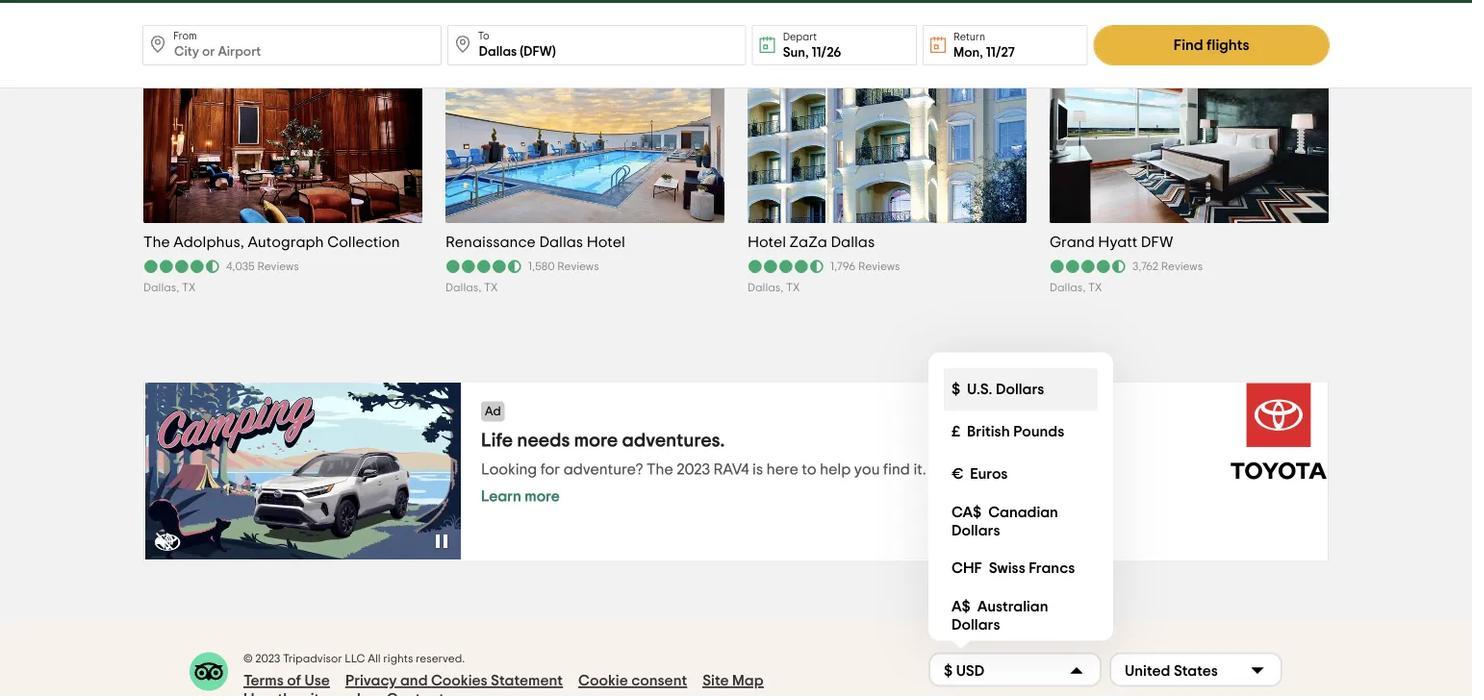 Task type: vqa. For each thing, say whether or not it's contained in the screenshot.
916
no



Task type: describe. For each thing, give the bounding box(es) containing it.
dollars for a$  australian dollars
[[952, 617, 1000, 633]]

tx for the
[[182, 283, 196, 295]]

dallas, tx for hotel
[[748, 283, 800, 295]]

1 hotel from the left
[[587, 235, 625, 251]]

site map
[[703, 674, 764, 690]]

grand
[[1050, 235, 1095, 251]]

usd
[[956, 664, 985, 679]]

reviews for hotel
[[557, 262, 599, 273]]

©
[[243, 654, 253, 666]]

consent
[[631, 674, 687, 690]]

1 dallas from the left
[[539, 235, 583, 251]]

dfw
[[1141, 235, 1173, 251]]

cookie consent button
[[578, 673, 687, 691]]

11/26
[[812, 46, 841, 60]]

1,580 reviews
[[528, 262, 599, 273]]

map
[[732, 674, 764, 690]]

11/27
[[986, 46, 1015, 60]]

dallas, tx for grand
[[1050, 283, 1102, 295]]

2023
[[255, 654, 280, 666]]

depart
[[783, 32, 817, 42]]

collection
[[327, 235, 400, 251]]

united states
[[1125, 664, 1218, 679]]

2 dallas from the left
[[831, 235, 875, 251]]

the adolphus, autograph collection
[[143, 235, 400, 251]]

reviews for dallas
[[858, 262, 900, 273]]

$  u.s.
[[952, 382, 993, 398]]

dallas, for grand
[[1050, 283, 1086, 295]]

hyatt
[[1098, 235, 1138, 251]]

hotel zaza dallas image
[[748, 0, 1027, 308]]

4,035 reviews
[[226, 262, 299, 273]]

€  euros
[[952, 467, 1008, 482]]

dollars for $  u.s. dollars
[[996, 382, 1044, 398]]

3,762
[[1133, 262, 1159, 273]]

autograph
[[248, 235, 324, 251]]

dallas, tx for the
[[143, 283, 196, 295]]

find flights button
[[1093, 25, 1330, 65]]

of
[[287, 674, 301, 690]]

3,762 reviews
[[1133, 262, 1203, 273]]

$  u.s. dollars
[[952, 382, 1044, 398]]

the
[[143, 235, 170, 251]]

renaissance dallas hotel image
[[441, 31, 729, 224]]

from
[[173, 31, 197, 41]]

advertisement region
[[143, 382, 1329, 563]]

privacy and cookies statement
[[345, 674, 563, 690]]

hotel zaza dallas
[[748, 235, 875, 251]]

llc
[[345, 654, 365, 666]]

flights
[[1207, 38, 1250, 53]]

terms
[[243, 674, 284, 690]]

renaissance
[[446, 235, 536, 251]]

dollars for ca$  canadian dollars
[[952, 523, 1000, 539]]

a$  australian
[[952, 599, 1048, 615]]

states
[[1174, 664, 1218, 679]]

depart sun, 11/26
[[783, 32, 841, 60]]

reviews for dfw
[[1161, 262, 1203, 273]]

$ usd button
[[929, 654, 1102, 688]]

terms of use
[[243, 674, 330, 690]]

mon,
[[954, 46, 983, 60]]

the adolphus, autograph collection image
[[139, 31, 427, 224]]

dallas, for renaissance
[[446, 283, 481, 295]]

renaissance dallas hotel
[[446, 235, 625, 251]]

ca$  canadian dollars
[[952, 505, 1058, 539]]

list box containing $  u.s. dollars
[[929, 353, 1113, 642]]

site
[[703, 674, 729, 690]]

2 hotel from the left
[[748, 235, 786, 251]]

dallas, for hotel
[[748, 283, 784, 295]]

£  british pounds
[[952, 425, 1065, 440]]



Task type: locate. For each thing, give the bounding box(es) containing it.
united
[[1125, 664, 1171, 679]]

4 reviews from the left
[[1161, 262, 1203, 273]]

$
[[944, 664, 953, 679]]

dallas, tx down zaza
[[748, 283, 800, 295]]

1,580
[[528, 262, 555, 273]]

tx down zaza
[[786, 283, 800, 295]]

tx for grand
[[1088, 283, 1102, 295]]

and
[[400, 674, 428, 690]]

grand hyatt dfw image
[[1044, 31, 1334, 224]]

find
[[1174, 38, 1203, 53]]

pounds
[[1013, 425, 1065, 440]]

dallas
[[539, 235, 583, 251], [831, 235, 875, 251]]

dollars
[[996, 382, 1044, 398], [952, 523, 1000, 539], [952, 617, 1000, 633]]

all
[[368, 654, 381, 666]]

2 reviews from the left
[[557, 262, 599, 273]]

rights
[[383, 654, 413, 666]]

use
[[305, 674, 330, 690]]

2 vertical spatial dollars
[[952, 617, 1000, 633]]

reviews down hotel zaza dallas link
[[858, 262, 900, 273]]

grand hyatt dfw
[[1050, 235, 1173, 251]]

tx down renaissance
[[484, 283, 498, 295]]

£  british
[[952, 425, 1010, 440]]

reviews for autograph
[[257, 262, 299, 273]]

3 dallas, from the left
[[748, 283, 784, 295]]

hotel zaza dallas link
[[748, 233, 1027, 253]]

dallas up 1,580 reviews
[[539, 235, 583, 251]]

grand hyatt dfw link
[[1050, 233, 1329, 253]]

1 tx from the left
[[182, 283, 196, 295]]

dallas, tx for renaissance
[[446, 283, 498, 295]]

dallas, for the
[[143, 283, 179, 295]]

dallas,
[[143, 283, 179, 295], [446, 283, 481, 295], [748, 283, 784, 295], [1050, 283, 1086, 295]]

dollars down the ca$  canadian
[[952, 523, 1000, 539]]

tx down adolphus,
[[182, 283, 196, 295]]

ca$  canadian
[[952, 505, 1058, 520]]

renaissance dallas hotel link
[[446, 233, 725, 253]]

chf  swiss
[[952, 561, 1026, 577]]

0 vertical spatial dollars
[[996, 382, 1044, 398]]

dallas, down renaissance
[[446, 283, 481, 295]]

0 horizontal spatial hotel
[[587, 235, 625, 251]]

2 tx from the left
[[484, 283, 498, 295]]

site map link
[[703, 673, 764, 691]]

tx for hotel
[[786, 283, 800, 295]]

0 horizontal spatial dallas
[[539, 235, 583, 251]]

4 tx from the left
[[1088, 283, 1102, 295]]

4 dallas, tx from the left
[[1050, 283, 1102, 295]]

tripadvisor
[[283, 654, 342, 666]]

1 horizontal spatial dallas
[[831, 235, 875, 251]]

1,796 reviews
[[830, 262, 900, 273]]

© 2023 tripadvisor llc all rights reserved.
[[243, 654, 465, 666]]

reviews down grand hyatt dfw link
[[1161, 262, 1203, 273]]

dallas, tx
[[143, 283, 196, 295], [446, 283, 498, 295], [748, 283, 800, 295], [1050, 283, 1102, 295]]

privacy and cookies statement link
[[345, 673, 563, 691]]

dallas, tx down the grand
[[1050, 283, 1102, 295]]

dallas, tx down the the at the top left of the page
[[143, 283, 196, 295]]

1 dallas, tx from the left
[[143, 283, 196, 295]]

reviews down the 'renaissance dallas hotel' link
[[557, 262, 599, 273]]

$ usd
[[944, 664, 985, 679]]

2 dallas, from the left
[[446, 283, 481, 295]]

terms of use link
[[243, 673, 330, 691]]

dollars inside ca$  canadian dollars
[[952, 523, 1000, 539]]

a$  australian dollars
[[952, 599, 1048, 633]]

find flights
[[1174, 38, 1250, 53]]

dollars up £  british pounds at the right bottom of page
[[996, 382, 1044, 398]]

adolphus,
[[173, 235, 244, 251]]

4 dallas, from the left
[[1050, 283, 1086, 295]]

reviews
[[257, 262, 299, 273], [557, 262, 599, 273], [858, 262, 900, 273], [1161, 262, 1203, 273]]

4,035
[[226, 262, 255, 273]]

to
[[478, 31, 489, 41]]

1 horizontal spatial hotel
[[748, 235, 786, 251]]

1 dallas, from the left
[[143, 283, 179, 295]]

1 reviews from the left
[[257, 262, 299, 273]]

tx for renaissance
[[484, 283, 498, 295]]

privacy
[[345, 674, 397, 690]]

3 dallas, tx from the left
[[748, 283, 800, 295]]

dallas, down the grand
[[1050, 283, 1086, 295]]

dallas up 1,796 on the top right of the page
[[831, 235, 875, 251]]

chf  swiss francs
[[952, 561, 1075, 577]]

1 vertical spatial dollars
[[952, 523, 1000, 539]]

hotel
[[587, 235, 625, 251], [748, 235, 786, 251]]

City or Airport text field
[[142, 25, 442, 65]]

united states button
[[1109, 654, 1283, 688]]

1,796
[[830, 262, 856, 273]]

cookies
[[431, 674, 488, 690]]

3 reviews from the left
[[858, 262, 900, 273]]

tx
[[182, 283, 196, 295], [484, 283, 498, 295], [786, 283, 800, 295], [1088, 283, 1102, 295]]

list box
[[929, 353, 1113, 642]]

sun,
[[783, 46, 809, 60]]

dallas, tx down renaissance
[[446, 283, 498, 295]]

dollars inside a$  australian dollars
[[952, 617, 1000, 633]]

tx down grand hyatt dfw in the right top of the page
[[1088, 283, 1102, 295]]

zaza
[[790, 235, 827, 251]]

cookie
[[578, 674, 628, 690]]

City or Airport text field
[[447, 25, 746, 65]]

francs
[[1029, 561, 1075, 577]]

return
[[954, 32, 985, 42]]

dallas, down hotel zaza dallas
[[748, 283, 784, 295]]

dollars down a$  australian
[[952, 617, 1000, 633]]

hotel left zaza
[[748, 235, 786, 251]]

2 dallas, tx from the left
[[446, 283, 498, 295]]

3 tx from the left
[[786, 283, 800, 295]]

cookie consent
[[578, 674, 687, 690]]

return mon, 11/27
[[954, 32, 1015, 60]]

hotel up 1,580 reviews
[[587, 235, 625, 251]]

reviews down the adolphus, autograph collection link
[[257, 262, 299, 273]]

statement
[[491, 674, 563, 690]]

dallas, down the the at the top left of the page
[[143, 283, 179, 295]]

reserved.
[[416, 654, 465, 666]]

the adolphus, autograph collection link
[[143, 233, 422, 253]]



